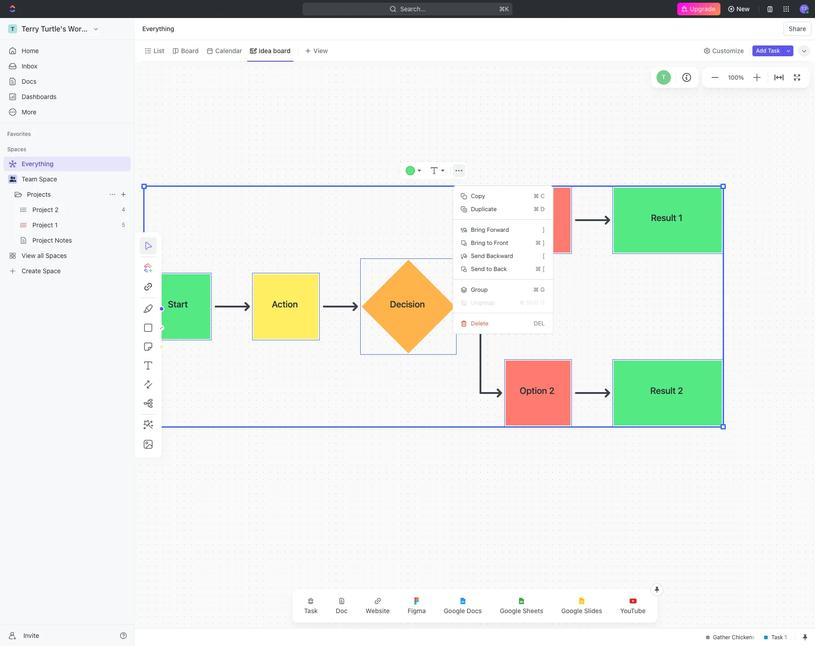 Task type: describe. For each thing, give the bounding box(es) containing it.
project notes link
[[32, 233, 129, 248]]

send for send to back
[[471, 265, 485, 272]]

search...
[[400, 5, 426, 13]]

task button
[[297, 592, 325, 620]]

terry turtle's workspace, , element
[[8, 24, 17, 33]]

⌘ ]
[[536, 239, 545, 246]]

to for send
[[486, 265, 492, 272]]

projects
[[27, 190, 51, 198]]

front
[[494, 239, 508, 246]]

0 vertical spatial task
[[768, 47, 780, 54]]

view all spaces link
[[4, 249, 129, 263]]

youtube
[[620, 607, 646, 615]]

forward
[[487, 226, 509, 233]]

google slides
[[561, 607, 602, 615]]

5
[[122, 222, 125, 228]]

spaces inside view all spaces link
[[45, 252, 67, 259]]

docs inside google docs button
[[467, 607, 482, 615]]

website button
[[358, 592, 397, 620]]

⌘ for ⌘ c
[[534, 192, 539, 199]]

view for view
[[313, 47, 328, 54]]

list
[[154, 47, 164, 54]]

notes
[[55, 236, 72, 244]]

del
[[534, 320, 545, 327]]

google slides button
[[554, 592, 609, 620]]

project 1 link
[[32, 218, 118, 232]]

share button
[[783, 22, 811, 36]]

terry turtle's workspace
[[22, 25, 105, 33]]

g
[[540, 286, 545, 293]]

google docs
[[444, 607, 482, 615]]

dashboards
[[22, 93, 57, 100]]

space for create space
[[43, 267, 61, 275]]

new
[[736, 5, 750, 13]]

slides
[[584, 607, 602, 615]]

sidebar navigation
[[0, 18, 136, 646]]

home link
[[4, 44, 131, 58]]

project for project notes
[[32, 236, 53, 244]]

doc button
[[329, 592, 355, 620]]

project for project 2
[[32, 206, 53, 213]]

home
[[22, 47, 39, 54]]

1
[[55, 221, 58, 229]]

bring to front
[[471, 239, 508, 246]]

t inside sidebar navigation
[[11, 25, 14, 32]]

back
[[494, 265, 507, 272]]

team space
[[22, 175, 57, 183]]

send for send backward
[[471, 252, 485, 259]]

create
[[22, 267, 41, 275]]

view button
[[302, 44, 331, 57]]

google for google docs
[[444, 607, 465, 615]]

4
[[122, 206, 125, 213]]

turtle's
[[41, 25, 66, 33]]

website
[[366, 607, 390, 615]]

bring for bring forward
[[471, 226, 485, 233]]

team space link
[[22, 172, 129, 186]]

2
[[55, 206, 58, 213]]

project 1
[[32, 221, 58, 229]]

1 vertical spatial task
[[304, 607, 318, 615]]

view for view all spaces
[[22, 252, 36, 259]]

⌘ [
[[536, 265, 545, 272]]

0 vertical spatial spaces
[[7, 146, 26, 153]]

⌘ for ⌘ [
[[536, 265, 541, 272]]

upgrade link
[[677, 3, 720, 15]]

board link
[[179, 44, 199, 57]]

c
[[541, 192, 545, 199]]

user group image
[[9, 177, 16, 182]]

copy
[[471, 192, 485, 199]]

list link
[[152, 44, 164, 57]]

figma button
[[400, 592, 433, 620]]

more button
[[4, 105, 131, 119]]

board
[[273, 47, 291, 54]]

1 horizontal spatial everything link
[[140, 23, 176, 34]]

team
[[22, 175, 37, 183]]

project 2 link
[[32, 203, 118, 217]]



Task type: vqa. For each thing, say whether or not it's contained in the screenshot.


Task type: locate. For each thing, give the bounding box(es) containing it.
0 horizontal spatial t
[[11, 25, 14, 32]]

view left 'all'
[[22, 252, 36, 259]]

project 2
[[32, 206, 58, 213]]

1 vertical spatial to
[[486, 265, 492, 272]]

everything link up list
[[140, 23, 176, 34]]

view button
[[302, 40, 331, 61]]

view right board
[[313, 47, 328, 54]]

2 vertical spatial project
[[32, 236, 53, 244]]

0 vertical spatial send
[[471, 252, 485, 259]]

0 vertical spatial to
[[487, 239, 492, 246]]

tree
[[4, 157, 131, 278]]

idea board
[[259, 47, 291, 54]]

1 horizontal spatial task
[[768, 47, 780, 54]]

google for google slides
[[561, 607, 582, 615]]

project left 2
[[32, 206, 53, 213]]

dashboards link
[[4, 90, 131, 104]]

1 horizontal spatial spaces
[[45, 252, 67, 259]]

bring
[[471, 226, 485, 233], [471, 239, 485, 246]]

1 horizontal spatial google
[[500, 607, 521, 615]]

google right figma
[[444, 607, 465, 615]]

tree inside sidebar navigation
[[4, 157, 131, 278]]

⌘ d
[[534, 205, 545, 213]]

0 vertical spatial t
[[11, 25, 14, 32]]

google for google sheets
[[500, 607, 521, 615]]

spaces down the favorites button
[[7, 146, 26, 153]]

project
[[32, 206, 53, 213], [32, 221, 53, 229], [32, 236, 53, 244]]

⌘ up ⌘ [ at the right of page
[[536, 239, 541, 246]]

board
[[181, 47, 199, 54]]

duplicate
[[471, 205, 497, 213]]

spaces
[[7, 146, 26, 153], [45, 252, 67, 259]]

bring up bring to front
[[471, 226, 485, 233]]

everything link up team space link
[[4, 157, 129, 171]]

1 vertical spatial [
[[543, 265, 545, 272]]

project notes
[[32, 236, 72, 244]]

google
[[444, 607, 465, 615], [500, 607, 521, 615], [561, 607, 582, 615]]

send down send backward
[[471, 265, 485, 272]]

1 vertical spatial t
[[662, 74, 666, 81]]

docs link
[[4, 74, 131, 89]]

calendar
[[215, 47, 242, 54]]

⌘ g
[[533, 286, 545, 293]]

add task button
[[752, 45, 783, 56]]

1 horizontal spatial t
[[662, 74, 666, 81]]

create space
[[22, 267, 61, 275]]

1 vertical spatial everything link
[[4, 157, 129, 171]]

inbox
[[22, 62, 37, 70]]

group
[[471, 286, 488, 293]]

to left back
[[486, 265, 492, 272]]

invite
[[23, 632, 39, 639]]

all
[[37, 252, 44, 259]]

idea
[[259, 47, 271, 54]]

1 vertical spatial ]
[[543, 239, 545, 246]]

0 vertical spatial project
[[32, 206, 53, 213]]

] up ⌘ ]
[[543, 226, 545, 233]]

everything inside tree
[[22, 160, 53, 168]]

spaces right 'all'
[[45, 252, 67, 259]]

0 horizontal spatial view
[[22, 252, 36, 259]]

view inside tree
[[22, 252, 36, 259]]

view all spaces
[[22, 252, 67, 259]]

workspace
[[68, 25, 105, 33]]

0 vertical spatial view
[[313, 47, 328, 54]]

100%
[[728, 74, 744, 81]]

⌘ left d
[[534, 205, 539, 213]]

view inside button
[[313, 47, 328, 54]]

1 horizontal spatial everything
[[142, 25, 174, 32]]

customize button
[[701, 44, 747, 57]]

backward
[[486, 252, 513, 259]]

1 [ from the top
[[543, 252, 545, 259]]

youtube button
[[613, 592, 653, 620]]

1 ] from the top
[[543, 226, 545, 233]]

1 horizontal spatial view
[[313, 47, 328, 54]]

figma
[[408, 607, 426, 615]]

⌘k
[[499, 5, 509, 13]]

3 google from the left
[[561, 607, 582, 615]]

project left the 1
[[32, 221, 53, 229]]

projects link
[[27, 187, 105, 202]]

inbox link
[[4, 59, 131, 73]]

doc
[[336, 607, 348, 615]]

google sheets button
[[493, 592, 550, 620]]

3 project from the top
[[32, 236, 53, 244]]

⌘ c
[[534, 192, 545, 199]]

everything link
[[140, 23, 176, 34], [4, 157, 129, 171]]

project inside project 2 link
[[32, 206, 53, 213]]

0 vertical spatial space
[[39, 175, 57, 183]]

everything
[[142, 25, 174, 32], [22, 160, 53, 168]]

0 horizontal spatial everything
[[22, 160, 53, 168]]

google left slides
[[561, 607, 582, 615]]

everything up list
[[142, 25, 174, 32]]

1 vertical spatial send
[[471, 265, 485, 272]]

everything up team space
[[22, 160, 53, 168]]

favorites
[[7, 131, 31, 137]]

add task
[[756, 47, 780, 54]]

project inside project notes link
[[32, 236, 53, 244]]

⌘ for ⌘ d
[[534, 205, 539, 213]]

sheets
[[523, 607, 543, 615]]

share
[[789, 25, 806, 32]]

⌘ for ⌘ ]
[[536, 239, 541, 246]]

[ down ⌘ ]
[[543, 252, 545, 259]]

google docs button
[[437, 592, 489, 620]]

google left the sheets
[[500, 607, 521, 615]]

⌘
[[534, 192, 539, 199], [534, 205, 539, 213], [536, 239, 541, 246], [536, 265, 541, 272], [533, 286, 539, 293]]

]
[[543, 226, 545, 233], [543, 239, 545, 246]]

tt button
[[797, 2, 811, 16]]

task right 'add'
[[768, 47, 780, 54]]

new button
[[724, 2, 755, 16]]

1 horizontal spatial docs
[[467, 607, 482, 615]]

google sheets
[[500, 607, 543, 615]]

0 vertical spatial everything
[[142, 25, 174, 32]]

more
[[22, 108, 36, 116]]

1 bring from the top
[[471, 226, 485, 233]]

0 horizontal spatial task
[[304, 607, 318, 615]]

2 ] from the top
[[543, 239, 545, 246]]

delete
[[471, 320, 489, 327]]

⌘ up '⌘ g'
[[536, 265, 541, 272]]

2 project from the top
[[32, 221, 53, 229]]

1 vertical spatial spaces
[[45, 252, 67, 259]]

to
[[487, 239, 492, 246], [486, 265, 492, 272]]

upgrade
[[690, 5, 716, 13]]

docs
[[22, 77, 36, 85], [467, 607, 482, 615]]

tree containing everything
[[4, 157, 131, 278]]

100% button
[[726, 72, 746, 83]]

[ up g
[[543, 265, 545, 272]]

1 vertical spatial docs
[[467, 607, 482, 615]]

⌘ for ⌘ g
[[533, 286, 539, 293]]

0 vertical spatial docs
[[22, 77, 36, 85]]

[
[[543, 252, 545, 259], [543, 265, 545, 272]]

bring down bring forward
[[471, 239, 485, 246]]

project for project 1
[[32, 221, 53, 229]]

t
[[11, 25, 14, 32], [662, 74, 666, 81]]

0 vertical spatial [
[[543, 252, 545, 259]]

everything for the rightmost everything link
[[142, 25, 174, 32]]

docs inside docs link
[[22, 77, 36, 85]]

view
[[313, 47, 328, 54], [22, 252, 36, 259]]

to for bring
[[487, 239, 492, 246]]

tt
[[801, 6, 807, 11]]

send up send to back
[[471, 252, 485, 259]]

1 google from the left
[[444, 607, 465, 615]]

0 horizontal spatial everything link
[[4, 157, 129, 171]]

] up ⌘ [ at the right of page
[[543, 239, 545, 246]]

task left doc on the bottom left of the page
[[304, 607, 318, 615]]

0 horizontal spatial docs
[[22, 77, 36, 85]]

1 vertical spatial space
[[43, 267, 61, 275]]

calendar link
[[214, 44, 242, 57]]

send
[[471, 252, 485, 259], [471, 265, 485, 272]]

⌘ left g
[[533, 286, 539, 293]]

0 vertical spatial everything link
[[140, 23, 176, 34]]

1 vertical spatial bring
[[471, 239, 485, 246]]

0 horizontal spatial google
[[444, 607, 465, 615]]

d
[[541, 205, 545, 213]]

space
[[39, 175, 57, 183], [43, 267, 61, 275]]

bring for bring to front
[[471, 239, 485, 246]]

1 project from the top
[[32, 206, 53, 213]]

1 send from the top
[[471, 252, 485, 259]]

space up projects
[[39, 175, 57, 183]]

project inside project 1 link
[[32, 221, 53, 229]]

0 vertical spatial ]
[[543, 226, 545, 233]]

add
[[756, 47, 766, 54]]

2 send from the top
[[471, 265, 485, 272]]

create space link
[[4, 264, 129, 278]]

bring forward
[[471, 226, 509, 233]]

⌘ left c
[[534, 192, 539, 199]]

1 vertical spatial project
[[32, 221, 53, 229]]

2 [ from the top
[[543, 265, 545, 272]]

1 vertical spatial everything
[[22, 160, 53, 168]]

project up view all spaces
[[32, 236, 53, 244]]

space down view all spaces
[[43, 267, 61, 275]]

google inside button
[[444, 607, 465, 615]]

idea board link
[[257, 44, 291, 57]]

0 vertical spatial bring
[[471, 226, 485, 233]]

2 bring from the top
[[471, 239, 485, 246]]

everything for bottom everything link
[[22, 160, 53, 168]]

0 horizontal spatial spaces
[[7, 146, 26, 153]]

task
[[768, 47, 780, 54], [304, 607, 318, 615]]

2 horizontal spatial google
[[561, 607, 582, 615]]

2 google from the left
[[500, 607, 521, 615]]

space for team space
[[39, 175, 57, 183]]

customize
[[712, 47, 744, 54]]

send backward
[[471, 252, 513, 259]]

1 vertical spatial view
[[22, 252, 36, 259]]

to left front
[[487, 239, 492, 246]]

terry
[[22, 25, 39, 33]]



